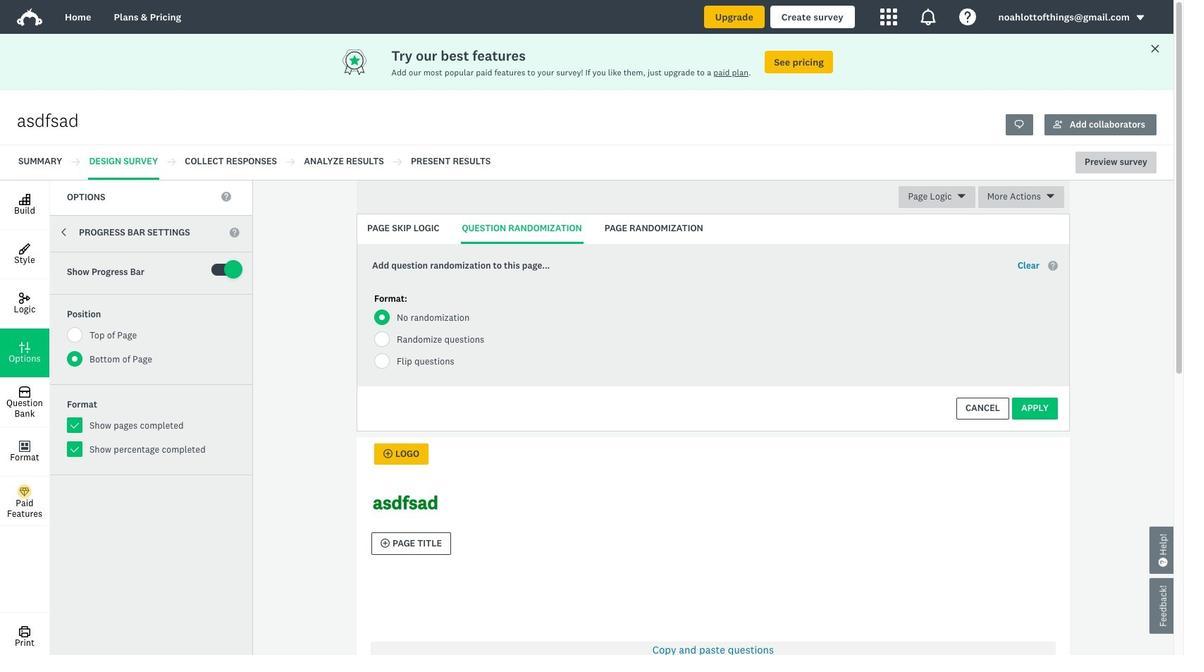 Task type: locate. For each thing, give the bounding box(es) containing it.
1 horizontal spatial products icon image
[[920, 8, 937, 25]]

0 horizontal spatial products icon image
[[880, 8, 897, 25]]

products icon image
[[880, 8, 897, 25], [920, 8, 937, 25]]



Task type: vqa. For each thing, say whether or not it's contained in the screenshot.
1st FOLDERS icon from the bottom
no



Task type: describe. For each thing, give the bounding box(es) containing it.
1 products icon image from the left
[[880, 8, 897, 25]]

dropdown arrow image
[[1136, 13, 1146, 23]]

help icon image
[[959, 8, 976, 25]]

rewards image
[[341, 48, 391, 76]]

surveymonkey logo image
[[17, 8, 42, 26]]

2 products icon image from the left
[[920, 8, 937, 25]]



